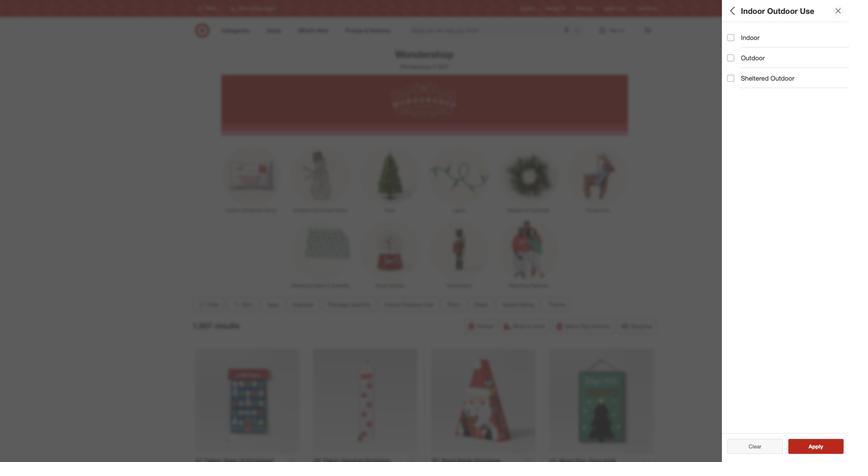 Task type: locate. For each thing, give the bounding box(es) containing it.
outdoor inside 'indoor outdoor use' button
[[402, 301, 422, 308]]

see
[[802, 443, 811, 450]]

14" wood tree 'days until christmas' countdown sign green - wondershop™ image
[[549, 349, 654, 453], [549, 349, 654, 453]]

0 vertical spatial indoor outdoor use
[[741, 6, 815, 15]]

1 horizontal spatial use
[[800, 6, 815, 15]]

same
[[565, 323, 579, 330]]

package
[[728, 76, 754, 84], [328, 301, 349, 308]]

0 horizontal spatial decor
[[264, 207, 277, 213]]

1 horizontal spatial features
[[728, 53, 754, 61]]

16" wood santa christmas countdown sign red/white - wondershop™ image
[[431, 349, 536, 453], [431, 349, 536, 453]]

1 clear from the left
[[745, 443, 758, 450]]

1 vertical spatial package quantity button
[[322, 297, 377, 312]]

christmas for indoor
[[241, 207, 263, 213]]

package quantity down supplies
[[328, 301, 371, 308]]

wondershop
[[395, 48, 454, 60], [400, 63, 431, 70]]

results
[[214, 321, 240, 330], [813, 443, 830, 450]]

1 vertical spatial indoor outdoor use
[[385, 301, 434, 308]]

quantity
[[756, 76, 782, 84], [350, 301, 371, 308]]

christmas
[[241, 207, 263, 213], [312, 207, 334, 213]]

wondershop inside wondershop wondershop (1,957)
[[400, 63, 431, 70]]

indoor outdoor use inside 'indoor outdoor use' button
[[385, 301, 434, 308]]

wondershop at target image
[[221, 75, 628, 136]]

Include out of stock checkbox
[[728, 266, 734, 273]]

0 horizontal spatial use
[[424, 301, 434, 308]]

clear inside clear button
[[749, 443, 762, 450]]

1 christmas from the left
[[241, 207, 263, 213]]

wreaths
[[507, 207, 525, 213]]

Sheltered Outdoor checkbox
[[728, 75, 734, 82]]

0 horizontal spatial features button
[[287, 297, 319, 312]]

0 vertical spatial type
[[728, 29, 742, 37]]

0 horizontal spatial features
[[293, 301, 314, 308]]

results for 1,957 results
[[214, 321, 240, 330]]

day
[[581, 323, 590, 330]]

filter button
[[193, 297, 224, 312]]

garlands
[[530, 207, 550, 213]]

store
[[533, 323, 545, 330]]

wondershop left (1,957)
[[400, 63, 431, 70]]

type down 'all'
[[728, 29, 742, 37]]

find stores
[[637, 6, 658, 11]]

indoor outdoor use inside 'indoor outdoor use' dialog
[[741, 6, 815, 15]]

ornaments
[[586, 207, 610, 213]]

use inside dialog
[[800, 6, 815, 15]]

0 vertical spatial wondershop
[[395, 48, 454, 60]]

see results
[[802, 443, 830, 450]]

package quantity inside all filters "dialog"
[[728, 76, 782, 84]]

1 horizontal spatial indoor outdoor use
[[741, 6, 815, 15]]

weekly
[[546, 6, 560, 11]]

sort
[[242, 301, 253, 308]]

type inside all filters "dialog"
[[728, 29, 742, 37]]

snow globes link
[[355, 220, 425, 289]]

package quantity
[[728, 76, 782, 84], [328, 301, 371, 308]]

&
[[526, 207, 529, 213], [327, 283, 330, 289]]

outdoor christmas decor
[[293, 207, 348, 213]]

1 horizontal spatial features button
[[728, 46, 849, 69]]

in
[[527, 323, 532, 330]]

& right paper
[[327, 283, 330, 289]]

1 vertical spatial type button
[[261, 297, 284, 312]]

package down supplies
[[328, 301, 349, 308]]

results for see results
[[813, 443, 830, 450]]

package down outdoor option
[[728, 76, 754, 84]]

0 vertical spatial results
[[214, 321, 240, 330]]

package quantity button
[[728, 69, 849, 93], [322, 297, 377, 312]]

apply
[[809, 443, 823, 450]]

trees
[[384, 207, 396, 213]]

results inside button
[[813, 443, 830, 450]]

21" fabric 'days 'til christmas' hanging advent calendar blue/red - wondershop™ image
[[195, 349, 300, 453], [195, 349, 300, 453]]

features down the indoor option
[[728, 53, 754, 61]]

features
[[728, 53, 754, 61], [293, 301, 314, 308]]

0 vertical spatial type button
[[728, 22, 849, 46]]

weekly ad link
[[546, 6, 566, 11]]

indoor outdoor use
[[741, 6, 815, 15], [385, 301, 434, 308]]

1 vertical spatial quantity
[[350, 301, 371, 308]]

0 horizontal spatial indoor outdoor use
[[385, 301, 434, 308]]

registry link
[[521, 6, 536, 11]]

indoor
[[741, 6, 765, 15], [741, 34, 760, 41], [226, 207, 240, 213], [385, 301, 401, 308]]

0 vertical spatial quantity
[[756, 76, 782, 84]]

wrapping paper & supplies
[[292, 283, 350, 289]]

clear for clear all
[[745, 443, 758, 450]]

type right "sort" on the bottom left of the page
[[267, 301, 278, 308]]

0 horizontal spatial results
[[214, 321, 240, 330]]

snow globes
[[376, 283, 404, 289]]

find stores link
[[637, 6, 658, 11]]

outdoor
[[767, 6, 798, 15], [741, 54, 765, 62], [771, 74, 795, 82], [293, 207, 311, 213], [402, 301, 422, 308]]

1 vertical spatial wondershop
[[400, 63, 431, 70]]

circle
[[616, 6, 626, 11]]

type button
[[728, 22, 849, 46], [261, 297, 284, 312]]

christmas for outdoor
[[312, 207, 334, 213]]

0 horizontal spatial package quantity
[[328, 301, 371, 308]]

pickup
[[477, 323, 493, 330]]

0 horizontal spatial christmas
[[241, 207, 263, 213]]

1 horizontal spatial decor
[[335, 207, 348, 213]]

same day delivery
[[565, 323, 611, 330]]

1 vertical spatial features button
[[287, 297, 319, 312]]

1 horizontal spatial type
[[728, 29, 742, 37]]

clear all button
[[728, 439, 783, 454]]

& right "wreaths"
[[526, 207, 529, 213]]

1 horizontal spatial christmas
[[312, 207, 334, 213]]

ornaments link
[[563, 145, 632, 214]]

1 horizontal spatial results
[[813, 443, 830, 450]]

features button
[[728, 46, 849, 69], [287, 297, 319, 312]]

0 vertical spatial package quantity
[[728, 76, 782, 84]]

features button down wrapping
[[287, 297, 319, 312]]

0 horizontal spatial type button
[[261, 297, 284, 312]]

target circle
[[604, 6, 626, 11]]

guest rating button
[[496, 297, 540, 312]]

48" fabric hanging christmas advent calendar with gingerbread man counter white - wondershop™ image
[[313, 349, 418, 453], [313, 349, 418, 453]]

clear
[[745, 443, 758, 450], [749, 443, 762, 450]]

find
[[637, 6, 645, 11]]

shop in store
[[513, 323, 545, 330]]

1 horizontal spatial type button
[[728, 22, 849, 46]]

0 vertical spatial features
[[728, 53, 754, 61]]

clear for clear
[[749, 443, 762, 450]]

lights
[[453, 207, 466, 213]]

search button
[[571, 23, 588, 39]]

type
[[728, 29, 742, 37], [267, 301, 278, 308]]

deals button
[[469, 297, 494, 312]]

1 decor from the left
[[264, 207, 277, 213]]

What can we help you find? suggestions appear below search field
[[407, 23, 576, 38]]

use
[[800, 6, 815, 15], [424, 301, 434, 308]]

0 vertical spatial features button
[[728, 46, 849, 69]]

guest rating
[[502, 301, 534, 308]]

0 horizontal spatial package
[[328, 301, 349, 308]]

all
[[760, 443, 765, 450]]

outdoor christmas decor link
[[286, 145, 355, 214]]

2 christmas from the left
[[312, 207, 334, 213]]

price
[[448, 301, 460, 308]]

features button up the sheltered outdoor
[[728, 46, 849, 69]]

indoor outdoor use button
[[379, 297, 439, 312]]

1 horizontal spatial package quantity button
[[728, 69, 849, 93]]

clear inside clear all 'button'
[[745, 443, 758, 450]]

1 horizontal spatial quantity
[[756, 76, 782, 84]]

wondershop up (1,957)
[[395, 48, 454, 60]]

1 horizontal spatial package
[[728, 76, 754, 84]]

1 horizontal spatial package quantity
[[728, 76, 782, 84]]

features down wrapping
[[293, 301, 314, 308]]

results right see
[[813, 443, 830, 450]]

2 clear from the left
[[749, 443, 762, 450]]

weekly ad
[[546, 6, 566, 11]]

0 vertical spatial package
[[728, 76, 754, 84]]

1 vertical spatial results
[[813, 443, 830, 450]]

1 vertical spatial type
[[267, 301, 278, 308]]

lights link
[[425, 145, 494, 214]]

2 decor from the left
[[335, 207, 348, 213]]

shipping button
[[618, 319, 657, 334]]

0 vertical spatial use
[[800, 6, 815, 15]]

shop in store button
[[500, 319, 550, 334]]

indoor christmas decor
[[226, 207, 277, 213]]

nutcrackers
[[446, 283, 472, 289]]

1 vertical spatial use
[[424, 301, 434, 308]]

theme button
[[542, 297, 571, 312]]

results right 1,957
[[214, 321, 240, 330]]

0 vertical spatial &
[[526, 207, 529, 213]]

package quantity down outdoor option
[[728, 76, 782, 84]]

0 horizontal spatial &
[[327, 283, 330, 289]]



Task type: describe. For each thing, give the bounding box(es) containing it.
ad
[[561, 6, 566, 11]]

indoor outdoor use dialog
[[722, 0, 849, 462]]

matching pajamas link
[[494, 220, 563, 289]]

stores
[[646, 6, 658, 11]]

0 horizontal spatial package quantity button
[[322, 297, 377, 312]]

wrapping
[[292, 283, 312, 289]]

wrapping paper & supplies link
[[286, 220, 355, 289]]

sort button
[[227, 297, 258, 312]]

matching
[[509, 283, 529, 289]]

Outdoor checkbox
[[728, 54, 734, 61]]

pajamas
[[530, 283, 548, 289]]

wondershop wondershop (1,957)
[[395, 48, 454, 70]]

quantity inside all filters "dialog"
[[756, 76, 782, 84]]

0 vertical spatial package quantity button
[[728, 69, 849, 93]]

rating
[[518, 301, 534, 308]]

wreaths & garlands
[[507, 207, 550, 213]]

decor for indoor christmas decor
[[264, 207, 277, 213]]

clear button
[[728, 439, 783, 454]]

clear all
[[745, 443, 765, 450]]

theme
[[548, 301, 565, 308]]

all filters
[[728, 6, 760, 15]]

redcard link
[[577, 6, 593, 11]]

type button inside all filters "dialog"
[[728, 22, 849, 46]]

1 horizontal spatial &
[[526, 207, 529, 213]]

same day delivery button
[[552, 319, 615, 334]]

target
[[604, 6, 615, 11]]

globes
[[389, 283, 404, 289]]

paper
[[313, 283, 326, 289]]

1 vertical spatial package
[[328, 301, 349, 308]]

0 horizontal spatial quantity
[[350, 301, 371, 308]]

filters
[[739, 6, 760, 15]]

supplies
[[331, 283, 350, 289]]

features inside all filters "dialog"
[[728, 53, 754, 61]]

registry
[[521, 6, 536, 11]]

1,957 results
[[193, 321, 240, 330]]

indoor inside 'indoor outdoor use' button
[[385, 301, 401, 308]]

shipping
[[631, 323, 652, 330]]

use inside button
[[424, 301, 434, 308]]

apply button
[[788, 439, 844, 454]]

delivery
[[591, 323, 611, 330]]

see results button
[[788, 439, 844, 454]]

redcard
[[577, 6, 593, 11]]

guest
[[502, 301, 517, 308]]

filter
[[207, 301, 219, 308]]

1 vertical spatial features
[[293, 301, 314, 308]]

wreaths & garlands link
[[494, 145, 563, 214]]

Indoor checkbox
[[728, 34, 734, 41]]

package inside all filters "dialog"
[[728, 76, 754, 84]]

target circle link
[[604, 6, 626, 11]]

matching pajamas
[[509, 283, 548, 289]]

0 horizontal spatial type
[[267, 301, 278, 308]]

sheltered outdoor
[[741, 74, 795, 82]]

1,957
[[193, 321, 212, 330]]

1 vertical spatial &
[[327, 283, 330, 289]]

1 vertical spatial package quantity
[[328, 301, 371, 308]]

all filters dialog
[[722, 0, 849, 462]]

nutcrackers link
[[425, 220, 494, 289]]

deals
[[474, 301, 488, 308]]

snow
[[376, 283, 388, 289]]

sheltered
[[741, 74, 769, 82]]

price button
[[442, 297, 466, 312]]

outdoor inside "outdoor christmas decor" link
[[293, 207, 311, 213]]

decor for outdoor christmas decor
[[335, 207, 348, 213]]

pickup button
[[464, 319, 498, 334]]

indoor christmas decor link
[[217, 145, 286, 214]]

trees link
[[355, 145, 425, 214]]

all
[[728, 6, 737, 15]]

shop
[[513, 323, 526, 330]]

(1,957)
[[433, 63, 449, 70]]

search
[[571, 28, 588, 34]]

indoor inside indoor christmas decor link
[[226, 207, 240, 213]]



Task type: vqa. For each thing, say whether or not it's contained in the screenshot.
second "Target
no



